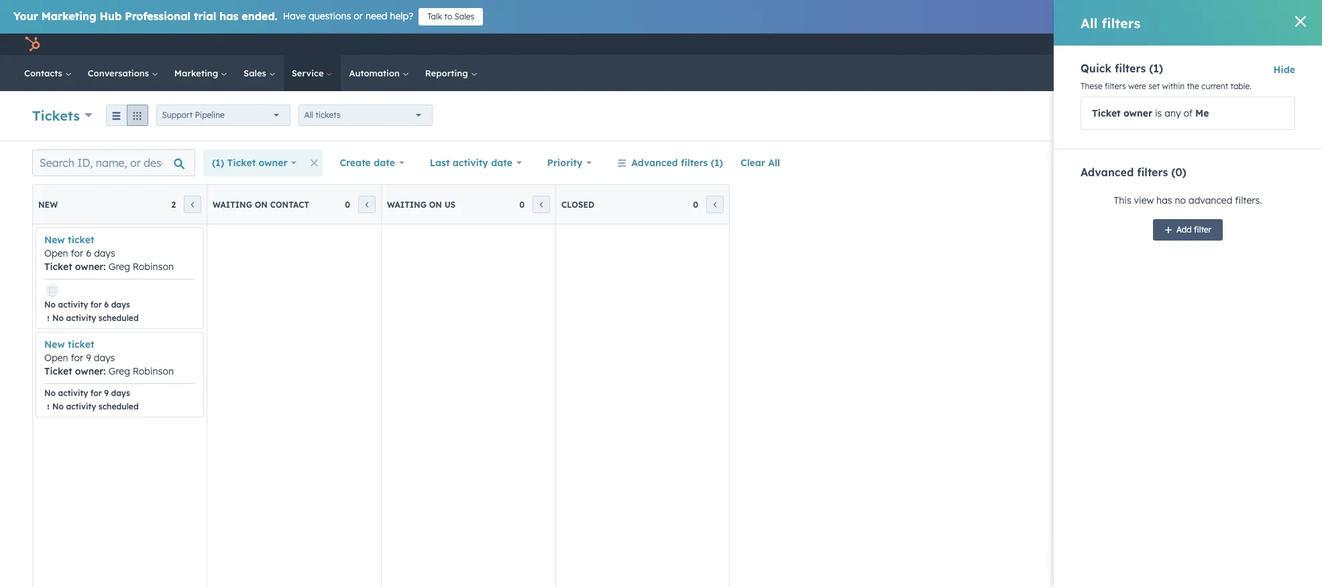 Task type: describe. For each thing, give the bounding box(es) containing it.
settings link
[[1193, 37, 1210, 51]]

Search HubSpot search field
[[1134, 62, 1298, 85]]

hubspot image
[[24, 36, 40, 52]]

reporting
[[425, 68, 471, 78]]

ticket down these
[[1092, 107, 1121, 119]]

closed
[[561, 200, 594, 210]]

ticket inside new ticket open for 6 days ticket owner : greg robinson
[[44, 261, 72, 273]]

waiting on us
[[387, 200, 456, 210]]

support pipeline button
[[156, 105, 290, 126]]

filters for quick filters (1)
[[1115, 62, 1146, 75]]

automation link
[[341, 55, 417, 91]]

create
[[340, 157, 371, 169]]

hub
[[100, 9, 122, 23]]

new ticket link for 6 days
[[44, 234, 94, 246]]

advanced for advanced filters (1)
[[631, 157, 678, 169]]

no activity for 9 days
[[44, 388, 130, 398]]

talk to sales
[[427, 11, 474, 21]]

Search ID, name, or description search field
[[32, 150, 195, 176]]

current
[[1201, 81, 1228, 91]]

open for new ticket open for 6 days ticket owner : greg robinson
[[44, 248, 68, 260]]

notifications image
[[1218, 40, 1230, 52]]

(1) inside popup button
[[212, 157, 224, 169]]

2
[[171, 200, 176, 210]]

view
[[1134, 195, 1154, 207]]

is
[[1155, 107, 1162, 119]]

hide button
[[1273, 62, 1295, 78]]

help button
[[1168, 34, 1190, 55]]

last activity date
[[430, 157, 512, 169]]

us
[[444, 200, 456, 210]]

marketing link
[[166, 55, 235, 91]]

table.
[[1231, 81, 1252, 91]]

were
[[1128, 81, 1146, 91]]

3 0 from the left
[[693, 200, 698, 210]]

board actions button
[[1081, 150, 1187, 176]]

of
[[1184, 107, 1193, 119]]

(0)
[[1171, 166, 1187, 179]]

advanced for advanced filters (0)
[[1081, 166, 1134, 179]]

music button
[[1238, 34, 1305, 55]]

any
[[1165, 107, 1181, 119]]

marketplaces button
[[1137, 34, 1165, 55]]

help image
[[1173, 40, 1185, 52]]

these filters were set within the current table.
[[1081, 81, 1252, 91]]

ticket for 9
[[68, 339, 94, 351]]

conversations link
[[80, 55, 166, 91]]

need
[[366, 10, 387, 22]]

new ticket open for 6 days ticket owner : greg robinson
[[44, 234, 174, 273]]

clear all
[[740, 157, 780, 169]]

quick
[[1081, 62, 1112, 75]]

contacts link
[[16, 55, 80, 91]]

these
[[1081, 81, 1103, 91]]

(1) ticket owner
[[212, 157, 288, 169]]

create date button
[[331, 150, 413, 176]]

owner inside popup button
[[259, 157, 288, 169]]

no activity scheduled for 9
[[52, 402, 139, 412]]

clear
[[740, 157, 765, 169]]

days down new ticket open for 9 days ticket owner : greg robinson
[[111, 388, 130, 398]]

new for new
[[38, 200, 58, 210]]

priority button
[[538, 150, 601, 176]]

: for 6
[[103, 261, 106, 273]]

waiting on contact
[[213, 200, 309, 210]]

0 for contact
[[345, 200, 350, 210]]

priority
[[547, 157, 583, 169]]

no activity scheduled for 6
[[52, 313, 139, 323]]

advanced filters (1) button
[[609, 150, 732, 176]]

settings image
[[1196, 39, 1208, 51]]

filters.
[[1235, 195, 1262, 207]]

all tickets button
[[298, 105, 432, 126]]

help?
[[390, 10, 413, 22]]

sales link
[[235, 55, 284, 91]]

ticket owner is any of me
[[1092, 107, 1209, 119]]

add filter
[[1176, 225, 1211, 235]]

activity down no activity for 9 days at the left bottom of page
[[66, 402, 96, 412]]

scheduled for 9
[[98, 402, 139, 412]]

this
[[1114, 195, 1131, 207]]

hubspot link
[[16, 36, 50, 52]]

owner inside new ticket open for 6 days ticket owner : greg robinson
[[75, 261, 103, 273]]

activity down new ticket open for 9 days ticket owner : greg robinson
[[58, 388, 88, 398]]

last
[[430, 157, 450, 169]]

owner left is
[[1123, 107, 1152, 119]]

0 vertical spatial marketing
[[41, 9, 96, 23]]

no
[[1175, 195, 1186, 207]]

or
[[354, 10, 363, 22]]

tickets
[[32, 107, 80, 124]]

quick filters (1)
[[1081, 62, 1163, 75]]

all for all filters
[[1081, 14, 1098, 31]]

all filters
[[1081, 14, 1140, 31]]

last activity date button
[[421, 150, 530, 176]]

activity inside popup button
[[453, 157, 488, 169]]

all tickets
[[304, 110, 341, 120]]

robinson for new ticket open for 6 days ticket owner : greg robinson
[[133, 261, 174, 273]]

on for us
[[429, 200, 442, 210]]

talk
[[427, 11, 442, 21]]

activity down new ticket open for 6 days ticket owner : greg robinson
[[58, 300, 88, 310]]

ticket for 6
[[68, 234, 94, 246]]

ticket inside popup button
[[227, 157, 256, 169]]

waiting for waiting on us
[[387, 200, 427, 210]]

upgrade
[[1072, 40, 1109, 51]]

waiting for waiting on contact
[[213, 200, 252, 210]]

marketplaces image
[[1145, 40, 1157, 52]]

search button
[[1287, 62, 1310, 85]]

0 horizontal spatial has
[[219, 9, 238, 23]]

calling icon button
[[1111, 36, 1134, 53]]



Task type: vqa. For each thing, say whether or not it's contained in the screenshot.
A/B on the left of the page
no



Task type: locate. For each thing, give the bounding box(es) containing it.
2 horizontal spatial 0
[[693, 200, 698, 210]]

1 horizontal spatial 6
[[104, 300, 109, 310]]

waiting
[[213, 200, 252, 210], [387, 200, 427, 210]]

ticket inside new ticket open for 9 days ticket owner : greg robinson
[[44, 366, 72, 378]]

1 horizontal spatial all
[[768, 157, 780, 169]]

1 open from the top
[[44, 248, 68, 260]]

filter
[[1194, 225, 1211, 235]]

has left no
[[1156, 195, 1172, 207]]

1 new ticket link from the top
[[44, 234, 94, 246]]

ticket up no activity for 9 days at the left bottom of page
[[44, 366, 72, 378]]

sales
[[454, 11, 474, 21], [244, 68, 269, 78]]

: for 9
[[103, 366, 106, 378]]

(1) inside button
[[711, 157, 723, 169]]

actions
[[1129, 157, 1163, 169]]

filters up were
[[1115, 62, 1146, 75]]

1 vertical spatial new ticket link
[[44, 339, 94, 351]]

no activity scheduled
[[52, 313, 139, 323], [52, 402, 139, 412]]

advanced filters (1)
[[631, 157, 723, 169]]

9 inside new ticket open for 9 days ticket owner : greg robinson
[[86, 352, 91, 364]]

2 scheduled from the top
[[98, 402, 139, 412]]

2 greg from the top
[[108, 366, 130, 378]]

activity
[[453, 157, 488, 169], [58, 300, 88, 310], [66, 313, 96, 323], [58, 388, 88, 398], [66, 402, 96, 412]]

all inside all tickets popup button
[[304, 110, 313, 120]]

for up no activity for 9 days at the left bottom of page
[[71, 352, 83, 364]]

1 vertical spatial 9
[[104, 388, 109, 398]]

add
[[1176, 225, 1192, 235]]

1 vertical spatial sales
[[244, 68, 269, 78]]

for inside new ticket open for 9 days ticket owner : greg robinson
[[71, 352, 83, 364]]

no activity for 6 days
[[44, 300, 130, 310]]

service link
[[284, 55, 341, 91]]

advanced
[[1189, 195, 1232, 207]]

all inside clear all button
[[768, 157, 780, 169]]

for down new ticket open for 6 days ticket owner : greg robinson
[[90, 300, 102, 310]]

waiting down (1) ticket owner
[[213, 200, 252, 210]]

6 inside new ticket open for 6 days ticket owner : greg robinson
[[86, 248, 91, 260]]

reporting link
[[417, 55, 485, 91]]

2 0 from the left
[[519, 200, 525, 210]]

advanced inside button
[[631, 157, 678, 169]]

activity down no activity for 6 days
[[66, 313, 96, 323]]

clear all button
[[732, 150, 789, 176]]

on for contact
[[255, 200, 268, 210]]

2 date from the left
[[491, 157, 512, 169]]

ended.
[[242, 9, 278, 23]]

days down new ticket open for 6 days ticket owner : greg robinson
[[111, 300, 130, 310]]

1 horizontal spatial marketing
[[174, 68, 221, 78]]

owner up no activity for 6 days
[[75, 261, 103, 273]]

all up upgrade
[[1081, 14, 1098, 31]]

the
[[1187, 81, 1199, 91]]

1 vertical spatial ticket
[[68, 339, 94, 351]]

1 no activity scheduled from the top
[[52, 313, 139, 323]]

2 robinson from the top
[[133, 366, 174, 378]]

(1) for quick filters (1)
[[1149, 62, 1163, 75]]

calling icon image
[[1117, 39, 1129, 51]]

sales inside button
[[454, 11, 474, 21]]

on left contact on the top left
[[255, 200, 268, 210]]

days inside new ticket open for 9 days ticket owner : greg robinson
[[94, 352, 115, 364]]

0 vertical spatial robinson
[[133, 261, 174, 273]]

owner
[[1123, 107, 1152, 119], [259, 157, 288, 169], [75, 261, 103, 273], [75, 366, 103, 378]]

marketing left hub on the left of page
[[41, 9, 96, 23]]

0 vertical spatial 6
[[86, 248, 91, 260]]

0 horizontal spatial all
[[304, 110, 313, 120]]

greg inside new ticket open for 9 days ticket owner : greg robinson
[[108, 366, 130, 378]]

0 horizontal spatial sales
[[244, 68, 269, 78]]

open up no activity for 6 days
[[44, 248, 68, 260]]

1 on from the left
[[255, 200, 268, 210]]

: inside new ticket open for 9 days ticket owner : greg robinson
[[103, 366, 106, 378]]

0 horizontal spatial 0
[[345, 200, 350, 210]]

marketing up support pipeline
[[174, 68, 221, 78]]

1 vertical spatial 6
[[104, 300, 109, 310]]

2 waiting from the left
[[387, 200, 427, 210]]

days up no activity for 9 days at the left bottom of page
[[94, 352, 115, 364]]

open
[[44, 248, 68, 260], [44, 352, 68, 364]]

2 horizontal spatial (1)
[[1149, 62, 1163, 75]]

new for new ticket open for 9 days ticket owner : greg robinson
[[44, 339, 65, 351]]

filters
[[1102, 14, 1140, 31], [1115, 62, 1146, 75], [1105, 81, 1126, 91], [681, 157, 708, 169], [1137, 166, 1168, 179]]

1 horizontal spatial waiting
[[387, 200, 427, 210]]

6 up no activity for 6 days
[[86, 248, 91, 260]]

2 ticket from the top
[[68, 339, 94, 351]]

contact
[[270, 200, 309, 210]]

2 no activity scheduled from the top
[[52, 402, 139, 412]]

sales right to
[[454, 11, 474, 21]]

1 horizontal spatial on
[[429, 200, 442, 210]]

0 horizontal spatial 6
[[86, 248, 91, 260]]

1 ticket from the top
[[68, 234, 94, 246]]

filters left the clear
[[681, 157, 708, 169]]

advanced filters (0)
[[1081, 166, 1187, 179]]

to
[[444, 11, 452, 21]]

1 vertical spatial robinson
[[133, 366, 174, 378]]

group inside tickets banner
[[106, 105, 148, 126]]

2 : from the top
[[103, 366, 106, 378]]

0 vertical spatial 9
[[86, 352, 91, 364]]

1 0 from the left
[[345, 200, 350, 210]]

all left tickets
[[304, 110, 313, 120]]

greg up no activity for 9 days at the left bottom of page
[[108, 366, 130, 378]]

menu
[[1056, 34, 1306, 55]]

filters for advanced filters (1)
[[681, 157, 708, 169]]

new
[[38, 200, 58, 210], [44, 234, 65, 246], [44, 339, 65, 351]]

upgrade image
[[1058, 39, 1070, 51]]

search image
[[1294, 68, 1303, 78]]

scheduled down no activity for 6 days
[[98, 313, 139, 323]]

1 horizontal spatial advanced
[[1081, 166, 1134, 179]]

activity right last
[[453, 157, 488, 169]]

pipeline
[[195, 110, 225, 120]]

support
[[162, 110, 193, 120]]

0 horizontal spatial on
[[255, 200, 268, 210]]

0 horizontal spatial advanced
[[631, 157, 678, 169]]

(1)
[[1149, 62, 1163, 75], [212, 157, 224, 169], [711, 157, 723, 169]]

1 robinson from the top
[[133, 261, 174, 273]]

:
[[103, 261, 106, 273], [103, 366, 106, 378]]

no activity scheduled down no activity for 9 days at the left bottom of page
[[52, 402, 139, 412]]

1 : from the top
[[103, 261, 106, 273]]

1 waiting from the left
[[213, 200, 252, 210]]

have
[[283, 10, 306, 22]]

board
[[1098, 157, 1126, 169]]

1 vertical spatial :
[[103, 366, 106, 378]]

create date
[[340, 157, 395, 169]]

this view has no advanced filters.
[[1114, 195, 1262, 207]]

greg robinson image
[[1246, 38, 1258, 50]]

new ticket link
[[44, 234, 94, 246], [44, 339, 94, 351]]

days inside new ticket open for 6 days ticket owner : greg robinson
[[94, 248, 115, 260]]

talk to sales button
[[419, 8, 483, 25]]

open inside new ticket open for 9 days ticket owner : greg robinson
[[44, 352, 68, 364]]

filters inside button
[[681, 157, 708, 169]]

1 horizontal spatial has
[[1156, 195, 1172, 207]]

new ticket open for 9 days ticket owner : greg robinson
[[44, 339, 174, 378]]

filters left (0)
[[1137, 166, 1168, 179]]

0 left closed
[[519, 200, 525, 210]]

filters for advanced filters (0)
[[1137, 166, 1168, 179]]

contacts
[[24, 68, 65, 78]]

ticket up no activity for 6 days
[[44, 261, 72, 273]]

menu containing music
[[1056, 34, 1306, 55]]

all
[[1081, 14, 1098, 31], [304, 110, 313, 120], [768, 157, 780, 169]]

1 horizontal spatial (1)
[[711, 157, 723, 169]]

0 horizontal spatial (1)
[[212, 157, 224, 169]]

1 scheduled from the top
[[98, 313, 139, 323]]

for up no activity for 6 days
[[71, 248, 83, 260]]

music
[[1261, 39, 1284, 50]]

1 vertical spatial new
[[44, 234, 65, 246]]

import
[[1172, 111, 1199, 121]]

: up no activity for 9 days at the left bottom of page
[[103, 366, 106, 378]]

date right last
[[491, 157, 512, 169]]

0 vertical spatial has
[[219, 9, 238, 23]]

2 new ticket link from the top
[[44, 339, 94, 351]]

greg inside new ticket open for 6 days ticket owner : greg robinson
[[108, 261, 130, 273]]

board actions
[[1098, 157, 1163, 169]]

sales inside "link"
[[244, 68, 269, 78]]

0 vertical spatial no activity scheduled
[[52, 313, 139, 323]]

actions
[[1105, 111, 1133, 121]]

0 vertical spatial new
[[38, 200, 58, 210]]

1 vertical spatial marketing
[[174, 68, 221, 78]]

ticket inside new ticket open for 6 days ticket owner : greg robinson
[[68, 234, 94, 246]]

tickets banner
[[32, 101, 1290, 127]]

(1) down support pipeline popup button at top left
[[212, 157, 224, 169]]

questions
[[308, 10, 351, 22]]

support pipeline
[[162, 110, 225, 120]]

new inside new ticket open for 9 days ticket owner : greg robinson
[[44, 339, 65, 351]]

advanced down tickets banner at top
[[631, 157, 678, 169]]

1 vertical spatial greg
[[108, 366, 130, 378]]

hide
[[1273, 64, 1295, 76]]

robinson inside new ticket open for 6 days ticket owner : greg robinson
[[133, 261, 174, 273]]

filters up calling icon dropdown button at the right top of the page
[[1102, 14, 1140, 31]]

open up no activity for 9 days at the left bottom of page
[[44, 352, 68, 364]]

service
[[292, 68, 326, 78]]

sales left service
[[244, 68, 269, 78]]

1 greg from the top
[[108, 261, 130, 273]]

0 vertical spatial ticket
[[68, 234, 94, 246]]

(1) ticket owner button
[[203, 150, 305, 176]]

new inside new ticket open for 6 days ticket owner : greg robinson
[[44, 234, 65, 246]]

trial
[[194, 9, 216, 23]]

ticket inside new ticket open for 9 days ticket owner : greg robinson
[[68, 339, 94, 351]]

new for new ticket open for 6 days ticket owner : greg robinson
[[44, 234, 65, 246]]

9 down new ticket open for 9 days ticket owner : greg robinson
[[104, 388, 109, 398]]

0 horizontal spatial waiting
[[213, 200, 252, 210]]

2 vertical spatial new
[[44, 339, 65, 351]]

1 vertical spatial no activity scheduled
[[52, 402, 139, 412]]

scheduled down no activity for 9 days at the left bottom of page
[[98, 402, 139, 412]]

1 horizontal spatial sales
[[454, 11, 474, 21]]

advanced
[[631, 157, 678, 169], [1081, 166, 1134, 179]]

professional
[[125, 9, 191, 23]]

0 vertical spatial all
[[1081, 14, 1098, 31]]

no activity scheduled down no activity for 6 days
[[52, 313, 139, 323]]

(1) for advanced filters (1)
[[711, 157, 723, 169]]

2 horizontal spatial all
[[1081, 14, 1098, 31]]

conversations
[[88, 68, 151, 78]]

0 down create
[[345, 200, 350, 210]]

0 vertical spatial :
[[103, 261, 106, 273]]

0 vertical spatial open
[[44, 248, 68, 260]]

1 vertical spatial all
[[304, 110, 313, 120]]

ticket up waiting on contact
[[227, 157, 256, 169]]

0 vertical spatial scheduled
[[98, 313, 139, 323]]

: inside new ticket open for 6 days ticket owner : greg robinson
[[103, 261, 106, 273]]

greg for 9
[[108, 366, 130, 378]]

tickets
[[316, 110, 341, 120]]

open for new ticket open for 9 days ticket owner : greg robinson
[[44, 352, 68, 364]]

1 vertical spatial has
[[1156, 195, 1172, 207]]

owner up no activity for 9 days at the left bottom of page
[[75, 366, 103, 378]]

on left the us on the left of the page
[[429, 200, 442, 210]]

scheduled for 6
[[98, 313, 139, 323]]

2 vertical spatial all
[[768, 157, 780, 169]]

add filter button
[[1153, 219, 1223, 241]]

6 down new ticket open for 6 days ticket owner : greg robinson
[[104, 300, 109, 310]]

greg for 6
[[108, 261, 130, 273]]

0 vertical spatial new ticket link
[[44, 234, 94, 246]]

2 open from the top
[[44, 352, 68, 364]]

your
[[13, 9, 38, 23]]

greg up no activity for 6 days
[[108, 261, 130, 273]]

1 horizontal spatial 9
[[104, 388, 109, 398]]

1 vertical spatial open
[[44, 352, 68, 364]]

ticket
[[1092, 107, 1121, 119], [227, 157, 256, 169], [44, 261, 72, 273], [44, 366, 72, 378]]

import button
[[1161, 105, 1211, 127]]

me
[[1195, 107, 1209, 119]]

all for all tickets
[[304, 110, 313, 120]]

0
[[345, 200, 350, 210], [519, 200, 525, 210], [693, 200, 698, 210]]

notifications button
[[1213, 34, 1235, 55]]

1 date from the left
[[374, 157, 395, 169]]

robinson for new ticket open for 9 days ticket owner : greg robinson
[[133, 366, 174, 378]]

(1) up set
[[1149, 62, 1163, 75]]

close image
[[1290, 11, 1301, 22], [1295, 16, 1306, 27]]

filters for these filters were set within the current table.
[[1105, 81, 1126, 91]]

0 down advanced filters (1)
[[693, 200, 698, 210]]

1 vertical spatial scheduled
[[98, 402, 139, 412]]

for inside new ticket open for 6 days ticket owner : greg robinson
[[71, 248, 83, 260]]

for
[[71, 248, 83, 260], [90, 300, 102, 310], [71, 352, 83, 364], [90, 388, 102, 398]]

owner inside new ticket open for 9 days ticket owner : greg robinson
[[75, 366, 103, 378]]

owner up waiting on contact
[[259, 157, 288, 169]]

0 vertical spatial sales
[[454, 11, 474, 21]]

your marketing hub professional trial has ended. have questions or need help?
[[13, 9, 413, 23]]

days up no activity for 6 days
[[94, 248, 115, 260]]

0 horizontal spatial date
[[374, 157, 395, 169]]

robinson inside new ticket open for 9 days ticket owner : greg robinson
[[133, 366, 174, 378]]

group
[[106, 105, 148, 126]]

greg
[[108, 261, 130, 273], [108, 366, 130, 378]]

date right create
[[374, 157, 395, 169]]

filters down quick filters (1)
[[1105, 81, 1126, 91]]

0 for us
[[519, 200, 525, 210]]

waiting left the us on the left of the page
[[387, 200, 427, 210]]

actions button
[[1094, 105, 1153, 127]]

automation
[[349, 68, 402, 78]]

has right trial
[[219, 9, 238, 23]]

no
[[44, 300, 56, 310], [52, 313, 64, 323], [44, 388, 56, 398], [52, 402, 64, 412]]

days
[[94, 248, 115, 260], [111, 300, 130, 310], [94, 352, 115, 364], [111, 388, 130, 398]]

has
[[219, 9, 238, 23], [1156, 195, 1172, 207]]

1 horizontal spatial 0
[[519, 200, 525, 210]]

ticket down no activity for 6 days
[[68, 339, 94, 351]]

on
[[255, 200, 268, 210], [429, 200, 442, 210]]

all right the clear
[[768, 157, 780, 169]]

2 on from the left
[[429, 200, 442, 210]]

tickets button
[[32, 106, 92, 125]]

for down new ticket open for 9 days ticket owner : greg robinson
[[90, 388, 102, 398]]

0 horizontal spatial marketing
[[41, 9, 96, 23]]

filters for all filters
[[1102, 14, 1140, 31]]

(1) left the clear
[[711, 157, 723, 169]]

advanced up this
[[1081, 166, 1134, 179]]

: up no activity for 6 days
[[103, 261, 106, 273]]

0 vertical spatial greg
[[108, 261, 130, 273]]

0 horizontal spatial 9
[[86, 352, 91, 364]]

open inside new ticket open for 6 days ticket owner : greg robinson
[[44, 248, 68, 260]]

within
[[1162, 81, 1185, 91]]

ticket up no activity for 6 days
[[68, 234, 94, 246]]

9 up no activity for 9 days at the left bottom of page
[[86, 352, 91, 364]]

new ticket link for 9 days
[[44, 339, 94, 351]]

1 horizontal spatial date
[[491, 157, 512, 169]]



